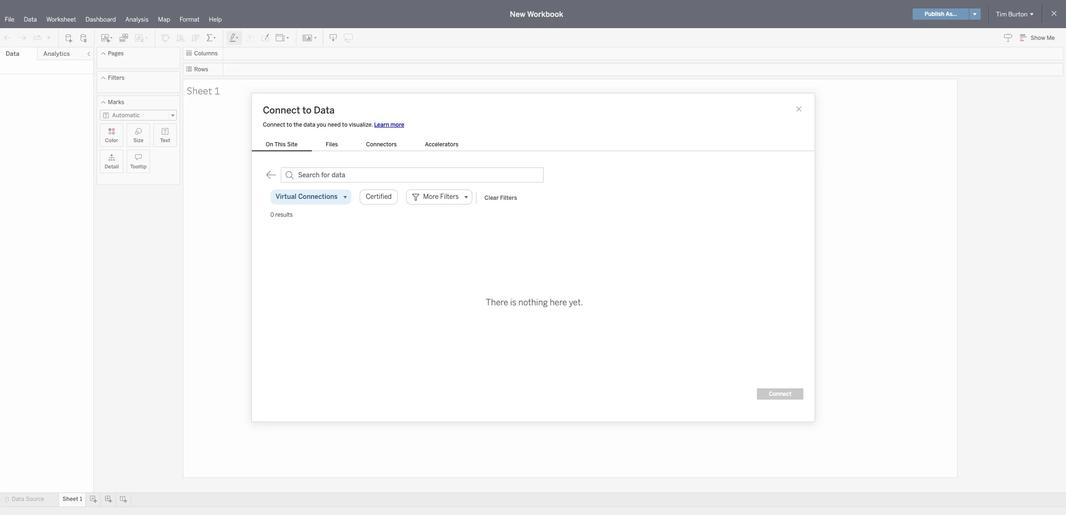 Task type: vqa. For each thing, say whether or not it's contained in the screenshot.
Worksheet
yes



Task type: locate. For each thing, give the bounding box(es) containing it.
replay animation image
[[46, 34, 52, 40]]

0 horizontal spatial sheet
[[63, 496, 78, 502]]

tim
[[996, 11, 1007, 18]]

more
[[391, 121, 404, 128]]

1 vertical spatial connect
[[263, 121, 285, 128]]

totals image
[[206, 33, 217, 42]]

sheet 1
[[187, 84, 220, 97], [63, 496, 82, 502]]

sheet right "source"
[[63, 496, 78, 502]]

1 vertical spatial sheet 1
[[63, 496, 82, 502]]

show me button
[[1016, 30, 1063, 45]]

text
[[160, 137, 170, 144]]

connect inside button
[[769, 391, 792, 397]]

1 vertical spatial filters
[[500, 194, 517, 201]]

0 horizontal spatial 1
[[80, 496, 82, 502]]

new data source image
[[64, 33, 74, 42]]

2 vertical spatial connect
[[769, 391, 792, 397]]

connectors
[[366, 141, 397, 148]]

0 horizontal spatial to
[[287, 121, 292, 128]]

analysis
[[125, 16, 149, 23]]

connect for connect to the data you need to visualize. learn more
[[263, 121, 285, 128]]

sheet
[[187, 84, 212, 97], [63, 496, 78, 502]]

to right need
[[342, 121, 348, 128]]

site
[[287, 141, 298, 148]]

pages
[[108, 50, 124, 57]]

connect for connect
[[769, 391, 792, 397]]

0
[[270, 212, 274, 218]]

to
[[302, 105, 312, 116], [287, 121, 292, 128], [342, 121, 348, 128]]

show me
[[1031, 35, 1055, 41]]

sheet down rows
[[187, 84, 212, 97]]

on this site
[[266, 141, 298, 148]]

list box
[[252, 139, 473, 152]]

connect
[[263, 105, 300, 116], [263, 121, 285, 128], [769, 391, 792, 397]]

1 vertical spatial 1
[[80, 496, 82, 502]]

dashboard
[[85, 16, 116, 23]]

highlight image
[[229, 33, 240, 42]]

filters right the clear
[[500, 194, 517, 201]]

show/hide cards image
[[302, 33, 317, 42]]

1 horizontal spatial to
[[302, 105, 312, 116]]

0 horizontal spatial filters
[[108, 75, 124, 81]]

1
[[214, 84, 220, 97], [80, 496, 82, 502]]

filters
[[108, 75, 124, 81], [500, 194, 517, 201]]

sheet 1 right "source"
[[63, 496, 82, 502]]

yet.
[[569, 297, 583, 308]]

size
[[133, 137, 143, 144]]

marks
[[108, 99, 124, 106]]

to left the 'the'
[[287, 121, 292, 128]]

1 down columns
[[214, 84, 220, 97]]

help
[[209, 16, 222, 23]]

0 vertical spatial connect
[[263, 105, 300, 116]]

0 vertical spatial 1
[[214, 84, 220, 97]]

1 horizontal spatial sheet 1
[[187, 84, 220, 97]]

data source
[[12, 496, 44, 502]]

publish
[[925, 11, 945, 17]]

data guide image
[[1004, 33, 1013, 42]]

results
[[275, 212, 293, 218]]

data left "source"
[[12, 496, 24, 502]]

undo image
[[3, 33, 12, 42]]

connect to data
[[263, 105, 335, 116]]

the
[[293, 121, 302, 128]]

columns
[[194, 50, 218, 57]]

tooltip
[[130, 164, 147, 170]]

redo image
[[18, 33, 27, 42]]

data up replay animation icon
[[24, 16, 37, 23]]

certified button
[[360, 189, 398, 205]]

1 right "source"
[[80, 496, 82, 502]]

to up data
[[302, 105, 312, 116]]

clear filters
[[485, 194, 517, 201]]

to for data
[[302, 105, 312, 116]]

0 vertical spatial sheet
[[187, 84, 212, 97]]

certified
[[366, 193, 392, 201]]

visualize.
[[349, 121, 373, 128]]

sort ascending image
[[176, 33, 185, 42]]

new
[[510, 10, 526, 19]]

filters up marks
[[108, 75, 124, 81]]

download image
[[329, 33, 338, 42]]

1 horizontal spatial filters
[[500, 194, 517, 201]]

0 vertical spatial sheet 1
[[187, 84, 220, 97]]

learn more link
[[374, 121, 404, 128]]

data
[[24, 16, 37, 23], [6, 50, 19, 57], [314, 105, 335, 116], [12, 496, 24, 502]]

sheet 1 down rows
[[187, 84, 220, 97]]

connect for connect to data
[[263, 105, 300, 116]]



Task type: describe. For each thing, give the bounding box(es) containing it.
worksheet
[[46, 16, 76, 23]]

new worksheet image
[[100, 33, 114, 42]]

connect button
[[757, 388, 803, 400]]

source
[[26, 496, 44, 502]]

publish as...
[[925, 11, 957, 17]]

this
[[274, 141, 286, 148]]

here
[[550, 297, 567, 308]]

learn
[[374, 121, 389, 128]]

map
[[158, 16, 170, 23]]

show labels image
[[245, 33, 255, 42]]

new workbook
[[510, 10, 563, 19]]

fit image
[[275, 33, 290, 42]]

me
[[1047, 35, 1055, 41]]

clear filters button
[[480, 192, 521, 203]]

2 horizontal spatial to
[[342, 121, 348, 128]]

connect to the data you need to visualize. learn more
[[263, 121, 404, 128]]

as...
[[946, 11, 957, 17]]

color
[[105, 137, 118, 144]]

you
[[317, 121, 326, 128]]

list box containing on this site
[[252, 139, 473, 152]]

is
[[510, 297, 517, 308]]

data up you
[[314, 105, 335, 116]]

0 results
[[270, 212, 293, 218]]

files
[[326, 141, 338, 148]]

sort descending image
[[191, 33, 200, 42]]

data down undo "image"
[[6, 50, 19, 57]]

clear sheet image
[[134, 33, 149, 42]]

workbook
[[527, 10, 563, 19]]

format workbook image
[[260, 33, 270, 42]]

accelerators
[[425, 141, 458, 148]]

1 vertical spatial sheet
[[63, 496, 78, 502]]

burton
[[1008, 11, 1028, 18]]

need
[[328, 121, 341, 128]]

to use edit in desktop, save the workbook outside of personal space image
[[344, 33, 353, 42]]

there is nothing here yet.
[[486, 297, 583, 308]]

detail
[[105, 164, 119, 170]]

nothing
[[518, 297, 548, 308]]

swap rows and columns image
[[161, 33, 170, 42]]

tim burton
[[996, 11, 1028, 18]]

1 horizontal spatial sheet
[[187, 84, 212, 97]]

rows
[[194, 66, 208, 73]]

pause auto updates image
[[79, 33, 89, 42]]

publish as... button
[[913, 8, 969, 20]]

0 vertical spatial filters
[[108, 75, 124, 81]]

1 horizontal spatial 1
[[214, 84, 220, 97]]

data
[[304, 121, 315, 128]]

on
[[266, 141, 273, 148]]

filters inside "button"
[[500, 194, 517, 201]]

show
[[1031, 35, 1045, 41]]

collapse image
[[86, 51, 91, 57]]

analytics
[[43, 50, 70, 57]]

there
[[486, 297, 508, 308]]

0 horizontal spatial sheet 1
[[63, 496, 82, 502]]

clear
[[485, 194, 499, 201]]

format
[[180, 16, 200, 23]]

replay animation image
[[33, 33, 42, 42]]

duplicate image
[[119, 33, 129, 42]]

to for the
[[287, 121, 292, 128]]

file
[[5, 16, 14, 23]]



